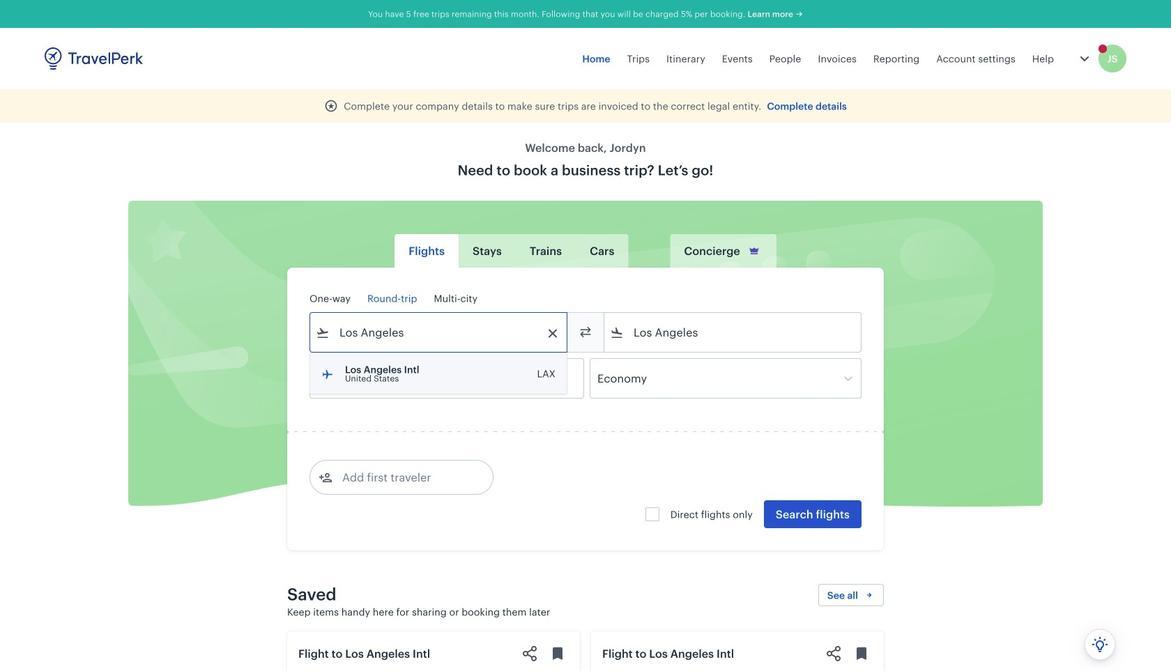 Task type: describe. For each thing, give the bounding box(es) containing it.
Add first traveler search field
[[333, 467, 478, 489]]

To search field
[[624, 322, 843, 344]]

From search field
[[330, 322, 549, 344]]



Task type: locate. For each thing, give the bounding box(es) containing it.
Return text field
[[413, 359, 485, 398]]

Depart text field
[[330, 359, 402, 398]]



